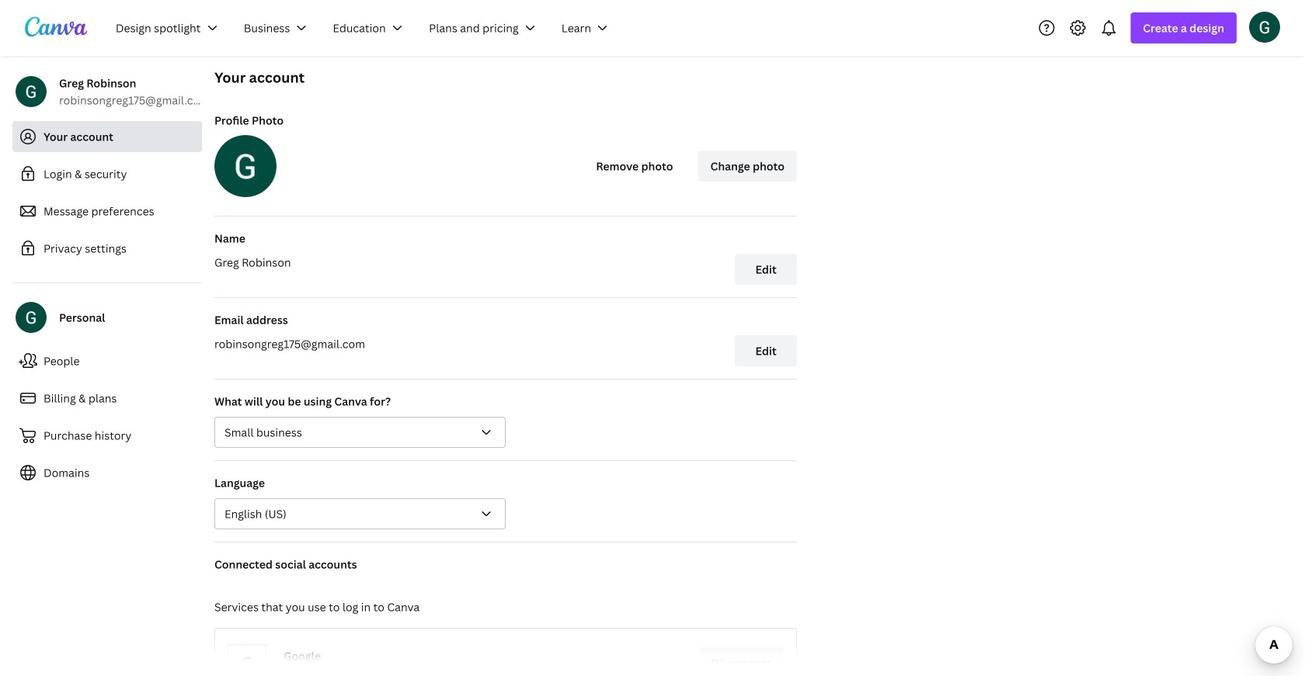 Task type: vqa. For each thing, say whether or not it's contained in the screenshot.
menu
no



Task type: locate. For each thing, give the bounding box(es) containing it.
greg robinson image
[[1249, 11, 1281, 43]]

top level navigation element
[[106, 12, 624, 44]]

Language: English (US) button
[[214, 499, 506, 530]]

None button
[[214, 417, 506, 448]]



